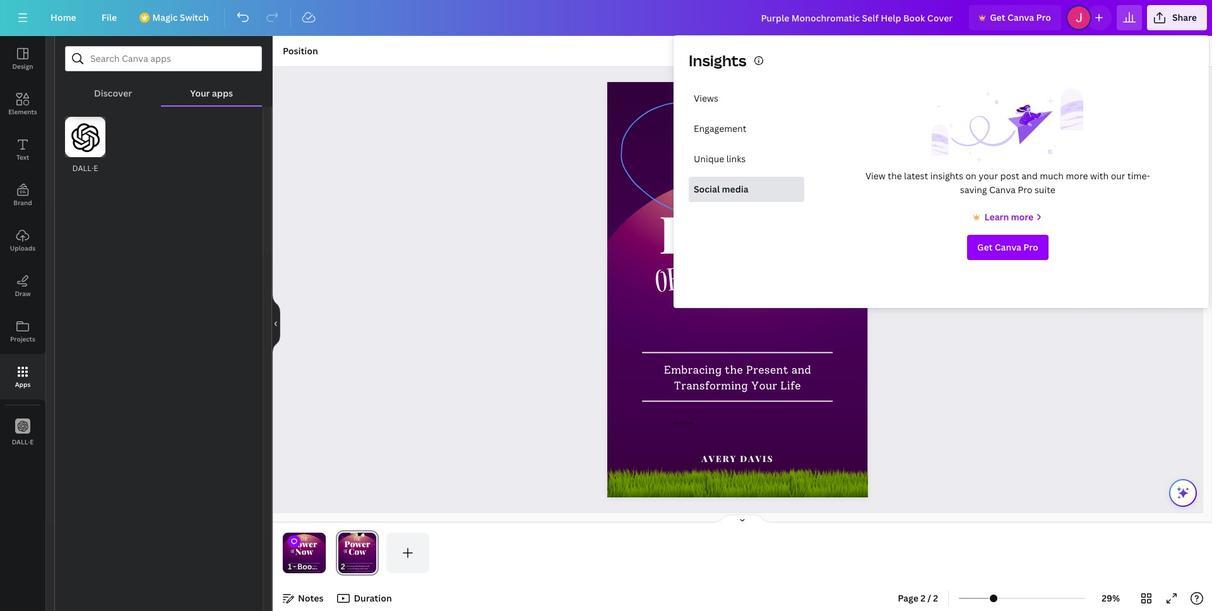 Task type: describe. For each thing, give the bounding box(es) containing it.
serif
[[678, 421, 684, 425]]

canva assistant image
[[1176, 486, 1191, 501]]

draw button
[[0, 263, 45, 309]]

discover
[[94, 87, 132, 99]]

unique links
[[694, 153, 746, 165]]

0 vertical spatial life
[[781, 379, 802, 392]]

dm
[[673, 421, 677, 425]]

design
[[12, 62, 33, 71]]

text
[[16, 153, 29, 162]]

apps
[[212, 87, 233, 99]]

of for of
[[654, 257, 685, 311]]

design button
[[0, 36, 45, 81]]

brand button
[[0, 172, 45, 218]]

1 horizontal spatial embracing the present and transforming your life
[[664, 364, 812, 392]]

learn
[[985, 211, 1009, 223]]

get inside main menu bar
[[990, 11, 1006, 23]]

1 vertical spatial your
[[752, 379, 778, 392]]

and inside view the latest insights on your post and much more with our time- saving canva pro suite
[[1022, 170, 1038, 182]]

our
[[1111, 170, 1126, 182]]

saving
[[961, 184, 988, 196]]

projects button
[[0, 309, 45, 354]]

2 vertical spatial pro
[[1024, 241, 1039, 253]]

2 vertical spatial canva
[[995, 241, 1022, 253]]

your
[[979, 170, 999, 182]]

0 vertical spatial present
[[747, 364, 789, 377]]

your inside button
[[190, 87, 210, 99]]

1 horizontal spatial embracing
[[664, 364, 722, 377]]

magic
[[152, 11, 178, 23]]

Search Canva apps search field
[[90, 47, 237, 71]]

elements
[[8, 107, 37, 116]]

/
[[928, 592, 932, 604]]

2 2 from the left
[[934, 592, 939, 604]]

draw
[[15, 289, 31, 298]]

avery
[[702, 453, 737, 464]]

pro inside main menu bar
[[1037, 11, 1052, 23]]

view the latest insights on your post and much more with our time- saving canva pro suite
[[866, 170, 1151, 196]]

1 2 from the left
[[921, 592, 926, 604]]

display
[[685, 421, 695, 425]]

elements button
[[0, 81, 45, 127]]

post
[[1001, 170, 1020, 182]]

engagement button
[[689, 116, 804, 141]]

Design title text field
[[751, 5, 965, 30]]

main menu bar
[[0, 0, 1213, 36]]

1 vertical spatial get
[[978, 241, 993, 253]]

duration
[[354, 592, 392, 604]]

position button
[[278, 41, 323, 61]]

1 vertical spatial embracing
[[292, 565, 302, 568]]

duration button
[[334, 589, 397, 609]]

apps
[[15, 380, 31, 389]]

cow
[[684, 247, 792, 315]]

dall·e inside button
[[12, 437, 34, 446]]

unique links button
[[689, 147, 804, 172]]

29%
[[1102, 592, 1120, 604]]

davis
[[741, 453, 774, 464]]

1 horizontal spatial and
[[792, 364, 812, 377]]

Page title text field
[[351, 561, 356, 574]]

share
[[1173, 11, 1198, 23]]

social
[[694, 183, 720, 195]]

canva inside view the latest insights on your post and much more with our time- saving canva pro suite
[[990, 184, 1016, 196]]

power for cow
[[660, 198, 816, 267]]

side panel tab list
[[0, 36, 45, 455]]

learn more button
[[971, 210, 1045, 225]]

on
[[966, 170, 977, 182]]



Task type: vqa. For each thing, say whether or not it's contained in the screenshot.
topmost are
no



Task type: locate. For each thing, give the bounding box(es) containing it.
get canva pro button
[[970, 5, 1062, 30], [968, 235, 1049, 260]]

much
[[1040, 170, 1064, 182]]

0 horizontal spatial life
[[312, 568, 315, 570]]

projects
[[10, 335, 35, 344]]

learn more
[[985, 211, 1034, 223]]

magic switch
[[152, 11, 209, 23]]

notes
[[298, 592, 324, 604]]

life
[[781, 379, 802, 392], [312, 568, 315, 570]]

more inside learn more button
[[1012, 211, 1034, 223]]

1 horizontal spatial power
[[660, 198, 816, 267]]

0 vertical spatial get canva pro
[[990, 11, 1052, 23]]

views button
[[689, 86, 804, 111]]

more inside view the latest insights on your post and much more with our time- saving canva pro suite
[[1066, 170, 1089, 182]]

notes button
[[278, 589, 329, 609]]

0 horizontal spatial your
[[190, 87, 210, 99]]

1 vertical spatial more
[[1012, 211, 1034, 223]]

0 horizontal spatial of
[[291, 548, 296, 557]]

media
[[722, 183, 749, 195]]

your apps button
[[161, 71, 262, 105]]

1 horizontal spatial dall·e
[[72, 163, 98, 174]]

0 vertical spatial pro
[[1037, 11, 1052, 23]]

of for of the
[[291, 548, 296, 557]]

your apps
[[190, 87, 233, 99]]

0 horizontal spatial transforming
[[294, 568, 306, 570]]

1 horizontal spatial 2
[[934, 592, 939, 604]]

2 right "/"
[[934, 592, 939, 604]]

0 vertical spatial get
[[990, 11, 1006, 23]]

1 vertical spatial power
[[292, 538, 317, 550]]

uploads button
[[0, 218, 45, 263]]

more
[[1066, 170, 1089, 182], [1012, 211, 1034, 223]]

hide image
[[272, 293, 280, 354]]

embracing the present and transforming your life
[[664, 364, 812, 392], [292, 565, 317, 570]]

transforming up display
[[675, 379, 749, 392]]

power left page 2 image
[[292, 538, 317, 550]]

more right learn
[[1012, 211, 1034, 223]]

with
[[1091, 170, 1109, 182]]

page 2 image
[[336, 533, 379, 574]]

hide pages image
[[712, 514, 773, 524]]

0 vertical spatial get canva pro button
[[970, 5, 1062, 30]]

2
[[921, 592, 926, 604], [934, 592, 939, 604]]

transforming
[[675, 379, 749, 392], [294, 568, 306, 570]]

home
[[51, 11, 76, 23]]

now
[[295, 546, 313, 557]]

dall·e button
[[0, 410, 45, 455]]

1 vertical spatial transforming
[[294, 568, 306, 570]]

1 vertical spatial embracing the present and transforming your life
[[292, 565, 317, 570]]

canva
[[1008, 11, 1035, 23], [990, 184, 1016, 196], [995, 241, 1022, 253]]

0 horizontal spatial more
[[1012, 211, 1034, 223]]

0 horizontal spatial 2
[[921, 592, 926, 604]]

apps button
[[0, 354, 45, 400]]

view
[[866, 170, 886, 182]]

0 vertical spatial your
[[190, 87, 210, 99]]

social media button
[[689, 177, 804, 202]]

0 vertical spatial of
[[654, 257, 685, 311]]

present
[[747, 364, 789, 377], [306, 565, 313, 568]]

0 vertical spatial power
[[660, 198, 816, 267]]

0 vertical spatial transforming
[[675, 379, 749, 392]]

discover button
[[65, 71, 161, 105]]

switch
[[180, 11, 209, 23]]

pro inside view the latest insights on your post and much more with our time- saving canva pro suite
[[1018, 184, 1033, 196]]

of inside the "of the"
[[291, 548, 296, 557]]

0 vertical spatial dall·e
[[72, 163, 98, 174]]

latest
[[905, 170, 929, 182]]

engagement
[[694, 123, 747, 135]]

0 vertical spatial embracing the present and transforming your life
[[664, 364, 812, 392]]

2 left "/"
[[921, 592, 926, 604]]

share button
[[1148, 5, 1208, 30]]

get canva pro inside main menu bar
[[990, 11, 1052, 23]]

2 horizontal spatial and
[[1022, 170, 1038, 182]]

1 horizontal spatial more
[[1066, 170, 1089, 182]]

1 vertical spatial and
[[792, 364, 812, 377]]

power now
[[292, 538, 317, 557]]

dall·e
[[72, 163, 98, 174], [12, 437, 34, 446]]

more left with at the top of the page
[[1066, 170, 1089, 182]]

dm serif display
[[673, 421, 695, 425]]

1 horizontal spatial your
[[307, 568, 311, 570]]

text button
[[0, 127, 45, 172]]

insights
[[689, 50, 747, 71]]

embracing up display
[[664, 364, 722, 377]]

position
[[283, 45, 318, 57]]

power cow
[[660, 198, 816, 315]]

0 horizontal spatial dall·e
[[12, 437, 34, 446]]

insights
[[931, 170, 964, 182]]

of the
[[291, 535, 308, 557]]

pro
[[1037, 11, 1052, 23], [1018, 184, 1033, 196], [1024, 241, 1039, 253]]

transforming down now
[[294, 568, 306, 570]]

0 horizontal spatial power
[[292, 538, 317, 550]]

file
[[102, 11, 117, 23]]

0 vertical spatial and
[[1022, 170, 1038, 182]]

get canva pro
[[990, 11, 1052, 23], [978, 241, 1039, 253]]

your
[[190, 87, 210, 99], [752, 379, 778, 392], [307, 568, 311, 570]]

0 horizontal spatial embracing
[[292, 565, 302, 568]]

of
[[654, 257, 685, 311], [291, 548, 296, 557]]

0 horizontal spatial embracing the present and transforming your life
[[292, 565, 317, 570]]

1 horizontal spatial present
[[747, 364, 789, 377]]

2 vertical spatial your
[[307, 568, 311, 570]]

time-
[[1128, 170, 1151, 182]]

0 vertical spatial embracing
[[664, 364, 722, 377]]

1 vertical spatial present
[[306, 565, 313, 568]]

0 horizontal spatial and
[[313, 565, 317, 568]]

social media
[[694, 183, 749, 195]]

uploads
[[10, 244, 35, 253]]

page 2 / 2 button
[[893, 589, 944, 609]]

0 vertical spatial more
[[1066, 170, 1089, 182]]

embracing down now
[[292, 565, 302, 568]]

1 horizontal spatial of
[[654, 257, 685, 311]]

power down media
[[660, 198, 816, 267]]

canva inside main menu bar
[[1008, 11, 1035, 23]]

0 horizontal spatial present
[[306, 565, 313, 568]]

avery davis
[[702, 453, 774, 464]]

links
[[727, 153, 746, 165]]

the inside the "of the"
[[300, 535, 308, 544]]

file button
[[91, 5, 127, 30]]

the
[[888, 170, 902, 182], [713, 179, 762, 236], [725, 364, 744, 377], [300, 535, 308, 544], [302, 565, 305, 568]]

power for now
[[292, 538, 317, 550]]

page 2 / 2
[[898, 592, 939, 604]]

1 horizontal spatial life
[[781, 379, 802, 392]]

1 vertical spatial get canva pro button
[[968, 235, 1049, 260]]

2 horizontal spatial your
[[752, 379, 778, 392]]

1 vertical spatial life
[[312, 568, 315, 570]]

1 horizontal spatial transforming
[[675, 379, 749, 392]]

brand
[[13, 198, 32, 207]]

unique
[[694, 153, 725, 165]]

1 vertical spatial get canva pro
[[978, 241, 1039, 253]]

1 vertical spatial canva
[[990, 184, 1016, 196]]

0 vertical spatial canva
[[1008, 11, 1035, 23]]

and
[[1022, 170, 1038, 182], [792, 364, 812, 377], [313, 565, 317, 568]]

1 vertical spatial dall·e
[[12, 437, 34, 446]]

suite
[[1035, 184, 1056, 196]]

the inside view the latest insights on your post and much more with our time- saving canva pro suite
[[888, 170, 902, 182]]

power
[[660, 198, 816, 267], [292, 538, 317, 550]]

2 vertical spatial and
[[313, 565, 317, 568]]

home link
[[40, 5, 86, 30]]

page
[[898, 592, 919, 604]]

29% button
[[1091, 589, 1132, 609]]

views
[[694, 92, 719, 104]]

magic switch button
[[132, 5, 219, 30]]

1 vertical spatial pro
[[1018, 184, 1033, 196]]

get
[[990, 11, 1006, 23], [978, 241, 993, 253]]

1 vertical spatial of
[[291, 548, 296, 557]]



